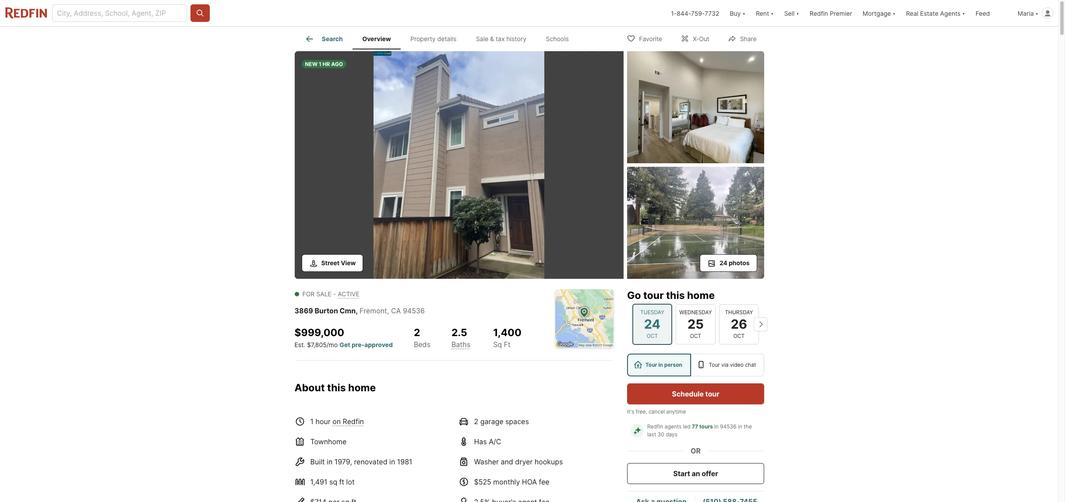 Task type: locate. For each thing, give the bounding box(es) containing it.
the
[[744, 424, 752, 430]]

or
[[691, 447, 701, 456]]

mortgage
[[863, 9, 892, 17]]

6 ▾ from the left
[[1036, 9, 1039, 17]]

in inside option
[[659, 362, 663, 369]]

maria ▾
[[1019, 9, 1039, 17]]

mortgage ▾ button
[[863, 0, 896, 26]]

tour up tuesday on the bottom of the page
[[644, 290, 664, 302]]

this up wednesday
[[666, 290, 685, 302]]

video
[[730, 362, 744, 369]]

2 ▾ from the left
[[771, 9, 774, 17]]

in
[[659, 362, 663, 369], [715, 424, 719, 430], [738, 424, 743, 430], [327, 458, 333, 467], [390, 458, 395, 467]]

24 left photos
[[720, 259, 728, 267]]

start an offer
[[674, 470, 718, 479]]

0 horizontal spatial home
[[348, 382, 376, 394]]

24 inside button
[[720, 259, 728, 267]]

history
[[507, 35, 527, 43]]

$7,805
[[307, 341, 327, 349]]

it's
[[627, 409, 635, 416]]

0 vertical spatial tour
[[644, 290, 664, 302]]

1 horizontal spatial oct
[[690, 333, 702, 340]]

tour left the via
[[709, 362, 720, 369]]

sq
[[330, 478, 337, 487]]

home up wednesday
[[687, 290, 715, 302]]

buy ▾
[[730, 9, 746, 17]]

tax
[[496, 35, 505, 43]]

tour inside option
[[709, 362, 720, 369]]

0 horizontal spatial redfin
[[343, 417, 364, 426]]

2 tour from the left
[[709, 362, 720, 369]]

1 horizontal spatial tour
[[709, 362, 720, 369]]

0 horizontal spatial tour
[[644, 290, 664, 302]]

3869 burton cmn, fremont, ca 94536 image
[[295, 51, 624, 279], [627, 51, 765, 163], [627, 167, 765, 279]]

▾ inside rent ▾ dropdown button
[[771, 9, 774, 17]]

x-out button
[[674, 29, 717, 47]]

tour for tour in person
[[646, 362, 657, 369]]

redfin up "last"
[[648, 424, 663, 430]]

tour right schedule
[[706, 390, 720, 399]]

next image
[[754, 318, 768, 332]]

1
[[319, 61, 322, 67], [311, 417, 314, 426]]

1 ▾ from the left
[[743, 9, 746, 17]]

24 photos button
[[700, 255, 758, 272]]

2 horizontal spatial redfin
[[810, 9, 829, 17]]

▾ inside mortgage ▾ dropdown button
[[893, 9, 896, 17]]

▾ inside buy ▾ dropdown button
[[743, 9, 746, 17]]

▾ for buy ▾
[[743, 9, 746, 17]]

about this home
[[295, 382, 376, 394]]

led
[[683, 424, 691, 430]]

1 horizontal spatial ,
[[387, 307, 389, 316]]

sale
[[476, 35, 489, 43]]

renovated
[[354, 458, 388, 467]]

$999,000
[[295, 327, 345, 339]]

pre-
[[352, 341, 365, 349]]

oct inside thursday 26 oct
[[734, 333, 745, 340]]

4 ▾ from the left
[[893, 9, 896, 17]]

for
[[303, 291, 315, 298]]

real
[[907, 9, 919, 17]]

home
[[687, 290, 715, 302], [348, 382, 376, 394]]

x-
[[693, 35, 700, 42]]

get pre-approved link
[[340, 341, 393, 349]]

1 vertical spatial 94536
[[720, 424, 737, 430]]

3869
[[295, 307, 313, 316]]

an
[[692, 470, 700, 479]]

favorite button
[[620, 29, 670, 47]]

redfin inside button
[[810, 9, 829, 17]]

redfin right on
[[343, 417, 364, 426]]

▾ right agents
[[963, 9, 966, 17]]

0 horizontal spatial tour
[[646, 362, 657, 369]]

1 horizontal spatial 24
[[720, 259, 728, 267]]

this right about
[[327, 382, 346, 394]]

1 vertical spatial 2
[[474, 417, 479, 426]]

last
[[648, 432, 656, 438]]

street view
[[321, 259, 356, 267]]

1 oct from the left
[[647, 333, 658, 340]]

2 up beds
[[414, 327, 420, 339]]

oct down 25
[[690, 333, 702, 340]]

in right built
[[327, 458, 333, 467]]

rent ▾ button
[[751, 0, 780, 26]]

None button
[[633, 304, 673, 345], [676, 305, 716, 345], [719, 305, 759, 345], [633, 304, 673, 345], [676, 305, 716, 345], [719, 305, 759, 345]]

0 horizontal spatial 94536
[[403, 307, 425, 316]]

sale & tax history tab
[[467, 28, 537, 50]]

▾ right buy at the right top of page
[[743, 9, 746, 17]]

free,
[[636, 409, 647, 416]]

0 vertical spatial home
[[687, 290, 715, 302]]

1 horizontal spatial redfin
[[648, 424, 663, 430]]

▾ inside sell ▾ dropdown button
[[797, 9, 800, 17]]

1 left hr
[[319, 61, 322, 67]]

tour inside option
[[646, 362, 657, 369]]

0 horizontal spatial 2
[[414, 327, 420, 339]]

1 left hour at bottom
[[311, 417, 314, 426]]

oct inside tuesday 24 oct
[[647, 333, 658, 340]]

1 horizontal spatial 1
[[319, 61, 322, 67]]

tab list
[[295, 27, 586, 50]]

2 inside 2 beds
[[414, 327, 420, 339]]

0 horizontal spatial this
[[327, 382, 346, 394]]

sell
[[785, 9, 795, 17]]

▾ right mortgage
[[893, 9, 896, 17]]

1981
[[397, 458, 413, 467]]

2 for 2 garage spaces
[[474, 417, 479, 426]]

, left ca
[[387, 307, 389, 316]]

1 vertical spatial 1
[[311, 417, 314, 426]]

oct down tuesday on the bottom of the page
[[647, 333, 658, 340]]

24 down tuesday on the bottom of the page
[[644, 317, 661, 332]]

buy
[[730, 9, 741, 17]]

1,400 sq ft
[[494, 327, 522, 349]]

2 oct from the left
[[690, 333, 702, 340]]

2 left garage
[[474, 417, 479, 426]]

0 horizontal spatial ,
[[356, 307, 358, 316]]

redfin left "premier"
[[810, 9, 829, 17]]

redfin for redfin premier
[[810, 9, 829, 17]]

redfin for redfin agents led 77 tours in 94536
[[648, 424, 663, 430]]

oct inside wednesday 25 oct
[[690, 333, 702, 340]]

3869 burton cmn , fremont , ca 94536
[[295, 307, 425, 316]]

this
[[666, 290, 685, 302], [327, 382, 346, 394]]

list box
[[627, 354, 765, 377]]

property
[[411, 35, 436, 43]]

home up on redfin link
[[348, 382, 376, 394]]

0 vertical spatial 24
[[720, 259, 728, 267]]

3 ▾ from the left
[[797, 9, 800, 17]]

94536 left the
[[720, 424, 737, 430]]

tour
[[646, 362, 657, 369], [709, 362, 720, 369]]

in left the
[[738, 424, 743, 430]]

share
[[741, 35, 757, 42]]

lot
[[347, 478, 355, 487]]

tab list containing search
[[295, 27, 586, 50]]

▾ for mortgage ▾
[[893, 9, 896, 17]]

0 horizontal spatial 24
[[644, 317, 661, 332]]

start
[[674, 470, 691, 479]]

ft
[[504, 340, 511, 349]]

overview
[[363, 35, 391, 43]]

0 vertical spatial 94536
[[403, 307, 425, 316]]

tour left person
[[646, 362, 657, 369]]

, left fremont
[[356, 307, 358, 316]]

▾ right maria
[[1036, 9, 1039, 17]]

has
[[474, 438, 487, 446]]

fremont
[[360, 307, 387, 316]]

▾ right sell
[[797, 9, 800, 17]]

▾ right rent
[[771, 9, 774, 17]]

buy ▾ button
[[730, 0, 746, 26]]

1 horizontal spatial tour
[[706, 390, 720, 399]]

94536
[[403, 307, 425, 316], [720, 424, 737, 430]]

oct down 26
[[734, 333, 745, 340]]

0 vertical spatial 2
[[414, 327, 420, 339]]

1-844-759-7732
[[672, 9, 720, 17]]

1 vertical spatial this
[[327, 382, 346, 394]]

1 vertical spatial 24
[[644, 317, 661, 332]]

active
[[338, 291, 360, 298]]

sale
[[317, 291, 332, 298]]

844-
[[677, 9, 692, 17]]

share button
[[721, 29, 765, 47]]

1 horizontal spatial 2
[[474, 417, 479, 426]]

1 vertical spatial tour
[[706, 390, 720, 399]]

go
[[627, 290, 641, 302]]

sell ▾ button
[[780, 0, 805, 26]]

94536 right ca
[[403, 307, 425, 316]]

thursday
[[725, 309, 753, 316]]

0 vertical spatial 1
[[319, 61, 322, 67]]

2 horizontal spatial oct
[[734, 333, 745, 340]]

1-844-759-7732 link
[[672, 9, 720, 17]]

real estate agents ▾ link
[[907, 0, 966, 26]]

in right "tours"
[[715, 424, 719, 430]]

details
[[438, 35, 457, 43]]

3 oct from the left
[[734, 333, 745, 340]]

feed
[[976, 9, 991, 17]]

▾ inside real estate agents ▾ link
[[963, 9, 966, 17]]

1 tour from the left
[[646, 362, 657, 369]]

tour for schedule
[[706, 390, 720, 399]]

-
[[333, 291, 336, 298]]

5 ▾ from the left
[[963, 9, 966, 17]]

redfin premier
[[810, 9, 853, 17]]

chat
[[745, 362, 756, 369]]

tour inside button
[[706, 390, 720, 399]]

maria
[[1019, 9, 1035, 17]]

0 horizontal spatial oct
[[647, 333, 658, 340]]

in left person
[[659, 362, 663, 369]]

,
[[356, 307, 358, 316], [387, 307, 389, 316]]

schedule tour button
[[627, 384, 765, 405]]

1 horizontal spatial this
[[666, 290, 685, 302]]

schedule tour
[[672, 390, 720, 399]]



Task type: vqa. For each thing, say whether or not it's contained in the screenshot.
1981
yes



Task type: describe. For each thing, give the bounding box(es) containing it.
list box containing tour in person
[[627, 354, 765, 377]]

tuesday 24 oct
[[641, 309, 665, 340]]

buy ▾ button
[[725, 0, 751, 26]]

schedule
[[672, 390, 704, 399]]

x-out
[[693, 35, 710, 42]]

for sale - active
[[303, 291, 360, 298]]

estate
[[921, 9, 939, 17]]

30
[[658, 432, 665, 438]]

premier
[[831, 9, 853, 17]]

ft
[[339, 478, 345, 487]]

person
[[665, 362, 683, 369]]

/mo
[[327, 341, 338, 349]]

tour for go
[[644, 290, 664, 302]]

$525 monthly hoa fee
[[474, 478, 550, 487]]

submit search image
[[196, 9, 205, 18]]

ago
[[331, 61, 343, 67]]

1 , from the left
[[356, 307, 358, 316]]

in the last 30 days
[[648, 424, 754, 438]]

schools
[[546, 35, 569, 43]]

2 garage spaces
[[474, 417, 529, 426]]

tour for tour via video chat
[[709, 362, 720, 369]]

hoa
[[522, 478, 537, 487]]

77
[[692, 424, 699, 430]]

street view button
[[302, 255, 363, 272]]

oct for 26
[[734, 333, 745, 340]]

go tour this home
[[627, 290, 715, 302]]

oct for 24
[[647, 333, 658, 340]]

property details tab
[[401, 28, 467, 50]]

out
[[700, 35, 710, 42]]

rent ▾
[[756, 9, 774, 17]]

24 photos
[[720, 259, 750, 267]]

real estate agents ▾
[[907, 9, 966, 17]]

wednesday 25 oct
[[680, 309, 712, 340]]

oct for 25
[[690, 333, 702, 340]]

City, Address, School, Agent, ZIP search field
[[52, 4, 187, 22]]

tour in person option
[[627, 354, 691, 377]]

on
[[333, 417, 341, 426]]

rent ▾ button
[[756, 0, 774, 26]]

0 vertical spatial this
[[666, 290, 685, 302]]

sell ▾
[[785, 9, 800, 17]]

favorite
[[640, 35, 663, 42]]

▾ for rent ▾
[[771, 9, 774, 17]]

hookups
[[535, 458, 563, 467]]

759-
[[692, 9, 705, 17]]

overview tab
[[353, 28, 401, 50]]

2 for 2 beds
[[414, 327, 420, 339]]

sale & tax history
[[476, 35, 527, 43]]

feed button
[[971, 0, 1013, 26]]

street
[[321, 259, 340, 267]]

wednesday
[[680, 309, 712, 316]]

1,491
[[311, 478, 328, 487]]

rent
[[756, 9, 770, 17]]

on redfin link
[[333, 417, 364, 426]]

1 vertical spatial home
[[348, 382, 376, 394]]

1 hour on redfin
[[311, 417, 364, 426]]

1-
[[672, 9, 677, 17]]

days
[[666, 432, 678, 438]]

fee
[[539, 478, 550, 487]]

property details
[[411, 35, 457, 43]]

1 horizontal spatial home
[[687, 290, 715, 302]]

1,491 sq ft lot
[[311, 478, 355, 487]]

beds
[[414, 340, 431, 349]]

▾ for maria ▾
[[1036, 9, 1039, 17]]

townhome
[[311, 438, 347, 446]]

ca
[[391, 307, 401, 316]]

tuesday
[[641, 309, 665, 316]]

photos
[[729, 259, 750, 267]]

tours
[[700, 424, 713, 430]]

0 horizontal spatial 1
[[311, 417, 314, 426]]

garage
[[481, 417, 504, 426]]

cmn
[[340, 307, 356, 316]]

new 1 hr ago
[[305, 61, 343, 67]]

in inside in the last 30 days
[[738, 424, 743, 430]]

dryer
[[516, 458, 533, 467]]

26
[[731, 317, 748, 332]]

schools tab
[[537, 28, 579, 50]]

&
[[490, 35, 494, 43]]

get
[[340, 341, 351, 349]]

▾ for sell ▾
[[797, 9, 800, 17]]

built in 1979, renovated in 1981
[[311, 458, 413, 467]]

map entry image
[[556, 290, 614, 348]]

sq
[[494, 340, 502, 349]]

24 inside tuesday 24 oct
[[644, 317, 661, 332]]

burton
[[315, 307, 338, 316]]

2.5 baths
[[452, 327, 471, 349]]

active link
[[338, 291, 360, 298]]

2 , from the left
[[387, 307, 389, 316]]

mortgage ▾
[[863, 9, 896, 17]]

about
[[295, 382, 325, 394]]

tour via video chat option
[[691, 354, 765, 377]]

it's free, cancel anytime
[[627, 409, 686, 416]]

agents
[[941, 9, 961, 17]]

tour in person
[[646, 362, 683, 369]]

in left 1981
[[390, 458, 395, 467]]

anytime
[[667, 409, 686, 416]]

1 horizontal spatial 94536
[[720, 424, 737, 430]]

thursday 26 oct
[[725, 309, 753, 340]]

$999,000 est. $7,805 /mo get pre-approved
[[295, 327, 393, 349]]

1,400
[[494, 327, 522, 339]]



